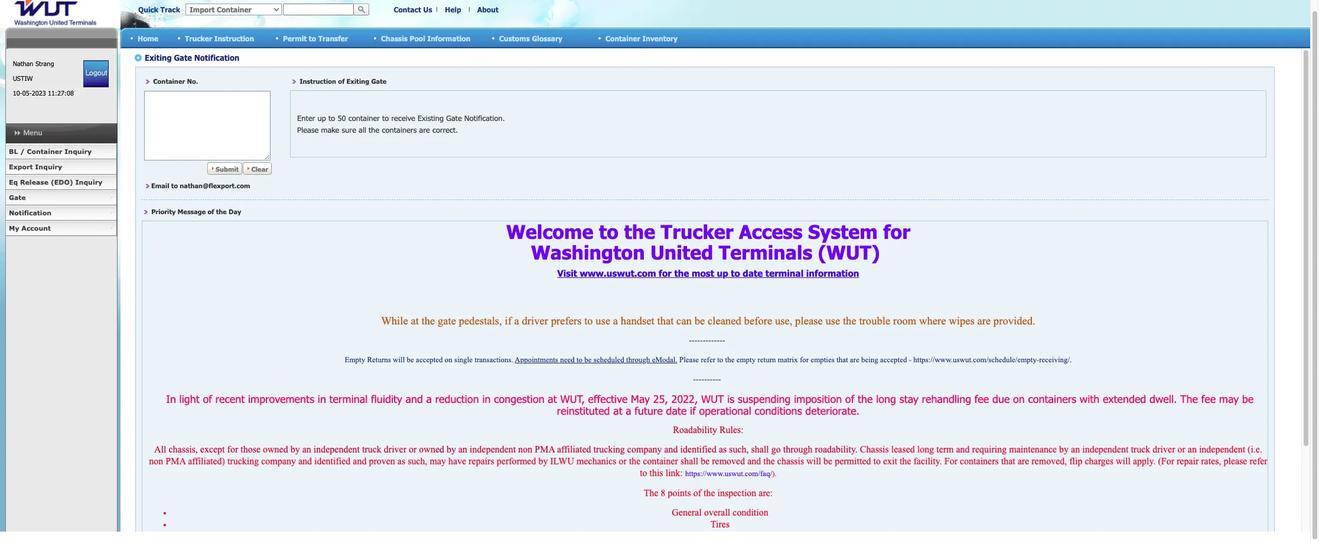 Task type: describe. For each thing, give the bounding box(es) containing it.
export inquiry
[[9, 163, 62, 171]]

help link
[[445, 5, 461, 14]]

inquiry inside 'link'
[[35, 163, 62, 171]]

my account
[[9, 225, 51, 232]]

2023
[[32, 89, 46, 97]]

permit to transfer
[[283, 34, 348, 42]]

glossary
[[532, 34, 563, 42]]

quick
[[138, 5, 158, 14]]

my
[[9, 225, 19, 232]]

us
[[423, 5, 432, 14]]

contact
[[394, 5, 421, 14]]

about
[[478, 5, 499, 14]]

gate link
[[5, 190, 117, 206]]

eq release (edo) inquiry
[[9, 178, 102, 186]]

trucker
[[185, 34, 212, 42]]

eq
[[9, 178, 18, 186]]

ustiw
[[13, 74, 33, 82]]

/
[[20, 148, 25, 155]]

05-
[[22, 89, 32, 97]]

container inventory
[[606, 34, 678, 42]]

nathan
[[13, 60, 33, 67]]

notification
[[9, 209, 51, 217]]

inquiry for (edo)
[[75, 178, 102, 186]]

track
[[161, 5, 180, 14]]

information
[[427, 34, 471, 42]]

inventory
[[643, 34, 678, 42]]

container inside bl / container inquiry link
[[27, 148, 62, 155]]

to
[[309, 34, 316, 42]]

contact us link
[[394, 5, 432, 14]]



Task type: locate. For each thing, give the bounding box(es) containing it.
0 vertical spatial container
[[606, 34, 641, 42]]

1 vertical spatial inquiry
[[35, 163, 62, 171]]

account
[[21, 225, 51, 232]]

chassis
[[381, 34, 408, 42]]

chassis pool information
[[381, 34, 471, 42]]

1 vertical spatial container
[[27, 148, 62, 155]]

strang
[[35, 60, 54, 67]]

(edo)
[[51, 178, 73, 186]]

permit
[[283, 34, 307, 42]]

transfer
[[318, 34, 348, 42]]

0 vertical spatial inquiry
[[65, 148, 92, 155]]

export
[[9, 163, 33, 171]]

container up export inquiry
[[27, 148, 62, 155]]

inquiry up export inquiry 'link'
[[65, 148, 92, 155]]

inquiry for container
[[65, 148, 92, 155]]

container left the inventory
[[606, 34, 641, 42]]

trucker instruction
[[185, 34, 254, 42]]

customs
[[499, 34, 530, 42]]

container
[[606, 34, 641, 42], [27, 148, 62, 155]]

2 vertical spatial inquiry
[[75, 178, 102, 186]]

quick track
[[138, 5, 180, 14]]

10-
[[13, 89, 22, 97]]

instruction
[[214, 34, 254, 42]]

10-05-2023 11:27:08
[[13, 89, 74, 97]]

notification link
[[5, 206, 117, 221]]

login image
[[83, 60, 109, 87]]

help
[[445, 5, 461, 14]]

contact us
[[394, 5, 432, 14]]

bl / container inquiry
[[9, 148, 92, 155]]

customs glossary
[[499, 34, 563, 42]]

my account link
[[5, 221, 117, 236]]

pool
[[410, 34, 425, 42]]

home
[[138, 34, 158, 42]]

gate
[[9, 194, 26, 202]]

inquiry down bl / container inquiry
[[35, 163, 62, 171]]

export inquiry link
[[5, 160, 117, 175]]

0 horizontal spatial container
[[27, 148, 62, 155]]

11:27:08
[[48, 89, 74, 97]]

inquiry right (edo)
[[75, 178, 102, 186]]

about link
[[478, 5, 499, 14]]

nathan strang
[[13, 60, 54, 67]]

eq release (edo) inquiry link
[[5, 175, 117, 190]]

1 horizontal spatial container
[[606, 34, 641, 42]]

release
[[20, 178, 49, 186]]

inquiry
[[65, 148, 92, 155], [35, 163, 62, 171], [75, 178, 102, 186]]

bl / container inquiry link
[[5, 144, 117, 160]]

bl
[[9, 148, 18, 155]]

None text field
[[283, 4, 354, 15]]



Task type: vqa. For each thing, say whether or not it's contained in the screenshot.
BL / Container Inquiry link
yes



